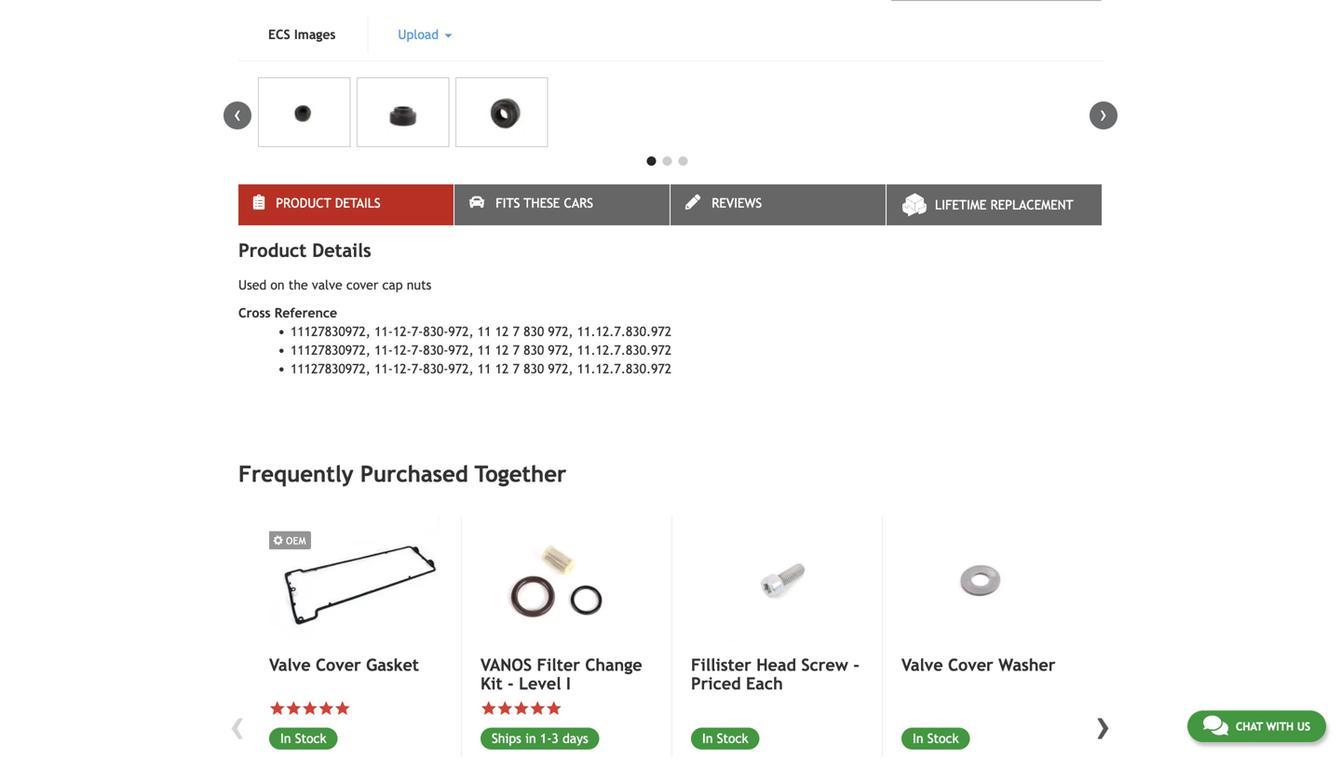 Task type: vqa. For each thing, say whether or not it's contained in the screenshot.
2nd In from left
yes



Task type: describe. For each thing, give the bounding box(es) containing it.
cover for gasket
[[316, 655, 361, 675]]

2 7- from the top
[[412, 343, 423, 358]]

3 11- from the top
[[375, 362, 393, 377]]

1 stock from the left
[[295, 731, 327, 746]]

in for fillister head screw - priced each
[[702, 731, 713, 746]]

vanos
[[481, 655, 532, 675]]

upload
[[398, 27, 443, 42]]

valve cover gasket image
[[269, 517, 441, 645]]

3 11.12.7.830.972 from the top
[[577, 362, 672, 377]]

3 star image from the left
[[302, 701, 318, 717]]

2 star image from the left
[[286, 701, 302, 717]]

cross
[[239, 306, 271, 321]]

comments image
[[1204, 715, 1229, 737]]

head
[[757, 655, 796, 675]]

stock for valve cover washer
[[928, 731, 959, 746]]

fillister head screw - priced each link
[[691, 655, 862, 694]]

nuts
[[407, 278, 432, 293]]

1 11127830972, from the top
[[291, 324, 371, 339]]

3 7 from the top
[[513, 362, 520, 377]]

replacement
[[991, 198, 1074, 213]]

valve
[[312, 278, 343, 293]]

valve cover washer
[[902, 655, 1056, 675]]

- inside vanos filter change kit - level i
[[508, 674, 514, 694]]

3 7- from the top
[[412, 362, 423, 377]]

1 in from the left
[[280, 731, 291, 746]]

chat with us
[[1236, 720, 1311, 733]]

valve cover gasket
[[269, 655, 419, 675]]

3 es#18695 - 11127830972 - rubber seal - priced each - used on the valve cover cap nuts - genuine bmw - bmw image from the left
[[456, 77, 548, 147]]

ecs images link
[[239, 16, 366, 53]]

2 11 from the top
[[478, 343, 491, 358]]

purchased
[[360, 461, 468, 487]]

1 11.12.7.830.972 from the top
[[577, 324, 672, 339]]

1 11 from the top
[[478, 324, 491, 339]]

1 › link from the top
[[1090, 102, 1118, 130]]

chat
[[1236, 720, 1263, 733]]

chat with us link
[[1188, 711, 1327, 743]]

4 star image from the left
[[497, 701, 513, 717]]

‹ link
[[224, 102, 252, 130]]

level
[[519, 674, 561, 694]]

ships
[[492, 731, 522, 746]]

3 830- from the top
[[423, 362, 449, 377]]

these
[[524, 196, 560, 211]]

reviews link
[[671, 185, 886, 226]]

1 vertical spatial product
[[239, 240, 307, 261]]

lifetime replacement
[[935, 198, 1074, 213]]

each
[[746, 674, 783, 694]]

ships in 1-3 days
[[492, 731, 589, 746]]

screw
[[802, 655, 849, 675]]

valve cover washer image
[[902, 517, 1072, 645]]

frequently purchased together
[[239, 461, 567, 487]]

together
[[475, 461, 567, 487]]

1 vertical spatial details
[[312, 240, 371, 261]]

vanos filter change kit - level i link
[[481, 655, 651, 694]]

upload button
[[368, 16, 482, 53]]

1 es#18695 - 11127830972 - rubber seal - priced each - used on the valve cover cap nuts - genuine bmw - bmw image from the left
[[258, 77, 351, 147]]

1 830- from the top
[[423, 324, 449, 339]]

valve cover gasket link
[[269, 655, 441, 675]]

1 in stock from the left
[[280, 731, 327, 746]]

2 830 from the top
[[524, 343, 544, 358]]

fits these cars
[[496, 196, 594, 211]]

ecs images
[[268, 27, 336, 42]]

fillister head screw - priced each image
[[691, 517, 862, 645]]

1 7- from the top
[[412, 324, 423, 339]]

in for valve cover washer
[[913, 731, 924, 746]]

kit
[[481, 674, 503, 694]]

stock for fillister head screw - priced each
[[717, 731, 749, 746]]

days
[[563, 731, 589, 746]]

fits these cars link
[[455, 185, 670, 226]]

priced
[[691, 674, 741, 694]]

used on the valve cover cap nuts
[[239, 278, 432, 293]]

on
[[271, 278, 285, 293]]

1 vertical spatial product details
[[239, 240, 371, 261]]

3 11127830972, from the top
[[291, 362, 371, 377]]

in
[[526, 731, 536, 746]]

1 12- from the top
[[393, 324, 412, 339]]



Task type: locate. For each thing, give the bounding box(es) containing it.
2 star image from the left
[[334, 701, 351, 717]]

1 star image from the left
[[318, 701, 334, 717]]

2 vertical spatial 12-
[[393, 362, 412, 377]]

details up used on the valve cover cap nuts
[[312, 240, 371, 261]]

‹
[[234, 102, 241, 126]]

0 horizontal spatial es#18695 - 11127830972 - rubber seal - priced each - used on the valve cover cap nuts - genuine bmw - bmw image
[[258, 77, 351, 147]]

0 horizontal spatial valve
[[269, 655, 311, 675]]

1 vertical spatial 830
[[524, 343, 544, 358]]

2 valve from the left
[[902, 655, 943, 675]]

1-
[[540, 731, 552, 746]]

reviews
[[712, 196, 762, 211]]

2 in stock from the left
[[702, 731, 749, 746]]

fillister head screw - priced each
[[691, 655, 860, 694]]

› for first › link from the bottom of the page
[[1097, 700, 1111, 750]]

1 vertical spatial ›
[[1097, 700, 1111, 750]]

0 horizontal spatial stock
[[295, 731, 327, 746]]

used
[[239, 278, 267, 293]]

in stock for fillister head screw - priced each
[[702, 731, 749, 746]]

› link
[[1090, 102, 1118, 130], [1090, 700, 1118, 750]]

0 vertical spatial 11
[[478, 324, 491, 339]]

lifetime
[[935, 198, 987, 213]]

5 star image from the left
[[530, 701, 546, 717]]

2 11127830972, from the top
[[291, 343, 371, 358]]

0 vertical spatial 830
[[524, 324, 544, 339]]

2 horizontal spatial stock
[[928, 731, 959, 746]]

cross reference 11127830972, 11-12-7-830-972, 11 12 7 830 972, 11.12.7.830.972 11127830972, 11-12-7-830-972, 11 12 7 830 972, 11.12.7.830.972 11127830972, 11-12-7-830-972, 11 12 7 830 972, 11.12.7.830.972
[[239, 306, 672, 377]]

972,
[[449, 324, 474, 339], [548, 324, 574, 339], [449, 343, 474, 358], [548, 343, 574, 358], [449, 362, 474, 377], [548, 362, 574, 377]]

0 vertical spatial › link
[[1090, 102, 1118, 130]]

valve for valve cover gasket
[[269, 655, 311, 675]]

washer
[[999, 655, 1056, 675]]

product up the the
[[276, 196, 331, 211]]

2 vertical spatial 830-
[[423, 362, 449, 377]]

valve for valve cover washer
[[902, 655, 943, 675]]

6 star image from the left
[[546, 701, 562, 717]]

1 vertical spatial 12
[[495, 343, 509, 358]]

2 horizontal spatial in
[[913, 731, 924, 746]]

with
[[1267, 720, 1294, 733]]

2 11.12.7.830.972 from the top
[[577, 343, 672, 358]]

product inside 'product details' link
[[276, 196, 331, 211]]

product details link
[[239, 185, 454, 226]]

830-
[[423, 324, 449, 339], [423, 343, 449, 358], [423, 362, 449, 377]]

stock down valve cover gasket
[[295, 731, 327, 746]]

11127830972,
[[291, 324, 371, 339], [291, 343, 371, 358], [291, 362, 371, 377]]

11-
[[375, 324, 393, 339], [375, 343, 393, 358], [375, 362, 393, 377]]

3 11 from the top
[[478, 362, 491, 377]]

product details
[[276, 196, 381, 211], [239, 240, 371, 261]]

1 12 from the top
[[495, 324, 509, 339]]

star image
[[269, 701, 286, 717], [286, 701, 302, 717], [302, 701, 318, 717], [513, 701, 530, 717], [530, 701, 546, 717], [546, 701, 562, 717]]

830
[[524, 324, 544, 339], [524, 343, 544, 358], [524, 362, 544, 377]]

0 vertical spatial 11-
[[375, 324, 393, 339]]

stock down valve cover washer
[[928, 731, 959, 746]]

2 vertical spatial 7-
[[412, 362, 423, 377]]

1 vertical spatial 11.12.7.830.972
[[577, 343, 672, 358]]

in stock for valve cover washer
[[913, 731, 959, 746]]

1 11- from the top
[[375, 324, 393, 339]]

1 7 from the top
[[513, 324, 520, 339]]

1 vertical spatial 11127830972,
[[291, 343, 371, 358]]

1 horizontal spatial es#18695 - 11127830972 - rubber seal - priced each - used on the valve cover cap nuts - genuine bmw - bmw image
[[357, 77, 449, 147]]

1 vertical spatial 11
[[478, 343, 491, 358]]

1 horizontal spatial -
[[854, 655, 860, 675]]

- inside fillister head screw - priced each
[[854, 655, 860, 675]]

12-
[[393, 324, 412, 339], [393, 343, 412, 358], [393, 362, 412, 377]]

in stock
[[280, 731, 327, 746], [702, 731, 749, 746], [913, 731, 959, 746]]

0 vertical spatial product details
[[276, 196, 381, 211]]

product details up valve
[[276, 196, 381, 211]]

2 vertical spatial 11.12.7.830.972
[[577, 362, 672, 377]]

in stock down valve cover gasket
[[280, 731, 327, 746]]

2 12 from the top
[[495, 343, 509, 358]]

vanos filter change kit - level i
[[481, 655, 642, 694]]

details
[[335, 196, 381, 211], [312, 240, 371, 261]]

2 es#18695 - 11127830972 - rubber seal - priced each - used on the valve cover cap nuts - genuine bmw - bmw image from the left
[[357, 77, 449, 147]]

1 830 from the top
[[524, 324, 544, 339]]

1 horizontal spatial stock
[[717, 731, 749, 746]]

0 vertical spatial 7-
[[412, 324, 423, 339]]

3
[[552, 731, 559, 746]]

cover for washer
[[948, 655, 994, 675]]

1 horizontal spatial in stock
[[702, 731, 749, 746]]

us
[[1298, 720, 1311, 733]]

reference
[[275, 306, 337, 321]]

cars
[[564, 196, 594, 211]]

cap
[[382, 278, 403, 293]]

3 12- from the top
[[393, 362, 412, 377]]

0 vertical spatial product
[[276, 196, 331, 211]]

cover
[[346, 278, 379, 293]]

1 vertical spatial 12-
[[393, 343, 412, 358]]

product details up the the
[[239, 240, 371, 261]]

es#18695 - 11127830972 - rubber seal - priced each - used on the valve cover cap nuts - genuine bmw - bmw image up "fits"
[[456, 77, 548, 147]]

cover
[[316, 655, 361, 675], [948, 655, 994, 675]]

0 horizontal spatial -
[[508, 674, 514, 694]]

2 horizontal spatial es#18695 - 11127830972 - rubber seal - priced each - used on the valve cover cap nuts - genuine bmw - bmw image
[[456, 77, 548, 147]]

-
[[854, 655, 860, 675], [508, 674, 514, 694]]

1 vertical spatial › link
[[1090, 700, 1118, 750]]

7
[[513, 324, 520, 339], [513, 343, 520, 358], [513, 362, 520, 377]]

gasket
[[366, 655, 419, 675]]

11.12.7.830.972
[[577, 324, 672, 339], [577, 343, 672, 358], [577, 362, 672, 377]]

2 › link from the top
[[1090, 700, 1118, 750]]

3 stock from the left
[[928, 731, 959, 746]]

filter
[[537, 655, 580, 675]]

2 stock from the left
[[717, 731, 749, 746]]

in stock down priced
[[702, 731, 749, 746]]

2 cover from the left
[[948, 655, 994, 675]]

2 horizontal spatial in stock
[[913, 731, 959, 746]]

cover left the washer
[[948, 655, 994, 675]]

1 horizontal spatial in
[[702, 731, 713, 746]]

0 vertical spatial ›
[[1100, 102, 1108, 126]]

2 12- from the top
[[393, 343, 412, 358]]

- right screw at the right bottom of the page
[[854, 655, 860, 675]]

cover left gasket
[[316, 655, 361, 675]]

ecs
[[268, 27, 290, 42]]

2 vertical spatial 11127830972,
[[291, 362, 371, 377]]

details up cover on the top
[[335, 196, 381, 211]]

2 vertical spatial 830
[[524, 362, 544, 377]]

› for second › link from the bottom of the page
[[1100, 102, 1108, 126]]

2 vertical spatial 12
[[495, 362, 509, 377]]

vanos filter change kit - level i image
[[481, 517, 651, 645]]

3 in stock from the left
[[913, 731, 959, 746]]

in
[[280, 731, 291, 746], [702, 731, 713, 746], [913, 731, 924, 746]]

3 12 from the top
[[495, 362, 509, 377]]

1 vertical spatial 7
[[513, 343, 520, 358]]

product up the on
[[239, 240, 307, 261]]

1 valve from the left
[[269, 655, 311, 675]]

valve cover washer link
[[902, 655, 1072, 675]]

1 star image from the left
[[269, 701, 286, 717]]

2 vertical spatial 11
[[478, 362, 491, 377]]

3 in from the left
[[913, 731, 924, 746]]

›
[[1100, 102, 1108, 126], [1097, 700, 1111, 750]]

1 vertical spatial 11-
[[375, 343, 393, 358]]

fillister
[[691, 655, 752, 675]]

7-
[[412, 324, 423, 339], [412, 343, 423, 358], [412, 362, 423, 377]]

4 star image from the left
[[513, 701, 530, 717]]

2 7 from the top
[[513, 343, 520, 358]]

3 star image from the left
[[481, 701, 497, 717]]

0 horizontal spatial in stock
[[280, 731, 327, 746]]

es#18695 - 11127830972 - rubber seal - priced each - used on the valve cover cap nuts - genuine bmw - bmw image
[[258, 77, 351, 147], [357, 77, 449, 147], [456, 77, 548, 147]]

0 vertical spatial 11127830972,
[[291, 324, 371, 339]]

0 vertical spatial 12
[[495, 324, 509, 339]]

2 vertical spatial 11-
[[375, 362, 393, 377]]

images
[[294, 27, 336, 42]]

0 vertical spatial 11.12.7.830.972
[[577, 324, 672, 339]]

1 horizontal spatial valve
[[902, 655, 943, 675]]

3 830 from the top
[[524, 362, 544, 377]]

11
[[478, 324, 491, 339], [478, 343, 491, 358], [478, 362, 491, 377]]

0 vertical spatial 12-
[[393, 324, 412, 339]]

1 horizontal spatial cover
[[948, 655, 994, 675]]

0 horizontal spatial cover
[[316, 655, 361, 675]]

fits
[[496, 196, 520, 211]]

12
[[495, 324, 509, 339], [495, 343, 509, 358], [495, 362, 509, 377]]

product
[[276, 196, 331, 211], [239, 240, 307, 261]]

1 vertical spatial 7-
[[412, 343, 423, 358]]

1 vertical spatial 830-
[[423, 343, 449, 358]]

i
[[566, 674, 571, 694]]

frequently
[[239, 461, 354, 487]]

2 830- from the top
[[423, 343, 449, 358]]

star image
[[318, 701, 334, 717], [334, 701, 351, 717], [481, 701, 497, 717], [497, 701, 513, 717]]

es#18695 - 11127830972 - rubber seal - priced each - used on the valve cover cap nuts - genuine bmw - bmw image right ‹
[[258, 77, 351, 147]]

change
[[585, 655, 642, 675]]

- right the kit
[[508, 674, 514, 694]]

0 horizontal spatial in
[[280, 731, 291, 746]]

0 vertical spatial details
[[335, 196, 381, 211]]

lifetime replacement link
[[887, 185, 1102, 226]]

es#18695 - 11127830972 - rubber seal - priced each - used on the valve cover cap nuts - genuine bmw - bmw image down upload
[[357, 77, 449, 147]]

stock down priced
[[717, 731, 749, 746]]

in stock down valve cover washer
[[913, 731, 959, 746]]

2 in from the left
[[702, 731, 713, 746]]

2 vertical spatial 7
[[513, 362, 520, 377]]

valve
[[269, 655, 311, 675], [902, 655, 943, 675]]

0 vertical spatial 7
[[513, 324, 520, 339]]

the
[[289, 278, 308, 293]]

0 vertical spatial 830-
[[423, 324, 449, 339]]

stock
[[295, 731, 327, 746], [717, 731, 749, 746], [928, 731, 959, 746]]

1 cover from the left
[[316, 655, 361, 675]]

2 11- from the top
[[375, 343, 393, 358]]



